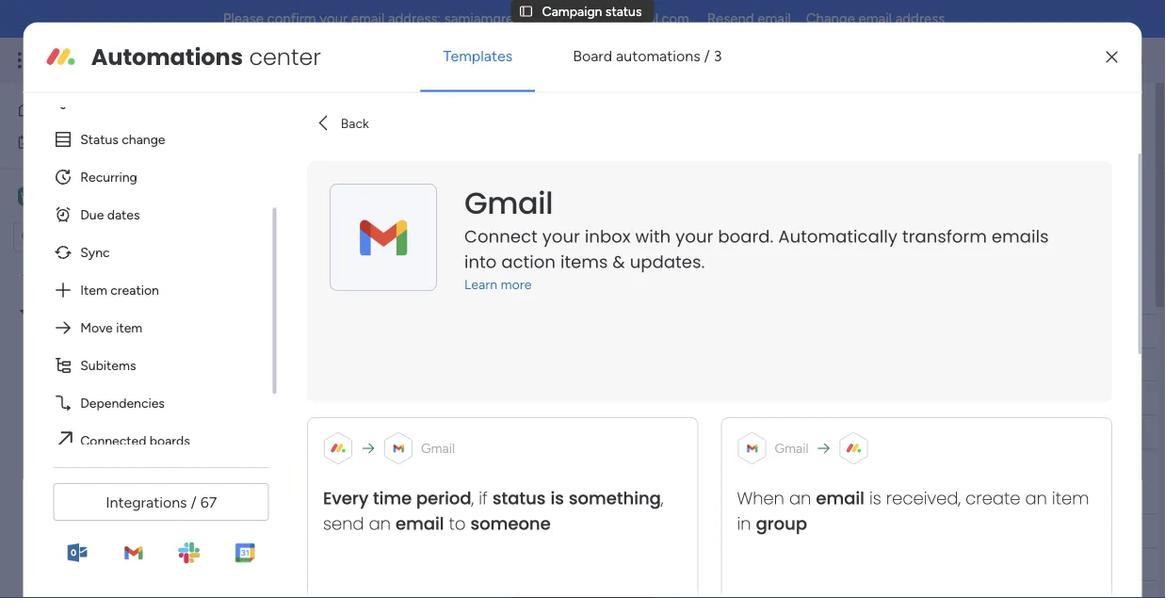 Task type: locate. For each thing, give the bounding box(es) containing it.
item down period
[[432, 522, 458, 538]]

gmail
[[464, 182, 553, 224], [421, 440, 455, 456], [774, 440, 808, 456]]

templates
[[443, 47, 512, 65]]

0 vertical spatial item
[[324, 223, 351, 239]]

and
[[116, 272, 138, 288], [162, 368, 184, 384]]

1 horizontal spatial item
[[1052, 487, 1089, 511]]

0 vertical spatial item
[[116, 320, 142, 336]]

please
[[223, 10, 264, 27]]

sync
[[80, 244, 109, 260]]

1 vertical spatial work
[[63, 134, 91, 150]]

and left ham
[[116, 272, 138, 288]]

hide button
[[743, 216, 813, 246]]

account
[[753, 523, 804, 539]]

your up updates.
[[675, 225, 713, 249]]

recurring option
[[38, 158, 258, 196]]

main table button
[[285, 166, 391, 196]]

1 vertical spatial item
[[80, 282, 107, 298]]

/ left 67
[[191, 493, 197, 511]]

0 horizontal spatial your
[[320, 10, 348, 27]]

status up ideas
[[128, 336, 165, 352]]

when an email
[[737, 487, 864, 511]]

:)
[[775, 283, 787, 307]]

move item
[[80, 320, 142, 336]]

when
[[737, 487, 784, 511]]

list box containing status change
[[38, 83, 277, 460]]

more
[[500, 277, 531, 293]]

item
[[324, 223, 351, 239], [80, 282, 107, 298], [432, 522, 458, 538]]

1 horizontal spatial /
[[704, 47, 710, 65]]

sam green image
[[1112, 45, 1142, 75]]

main table
[[315, 173, 377, 189]]

work inside my work button
[[63, 134, 91, 150]]

gmail up upcoming campaigns
[[421, 440, 455, 456]]

None field
[[585, 520, 694, 541]]

item for item
[[432, 522, 458, 538]]

0 horizontal spatial ,
[[471, 487, 474, 511]]

2 horizontal spatial item
[[432, 522, 458, 538]]

campaigns
[[418, 482, 517, 506]]

status
[[605, 3, 642, 19], [414, 101, 485, 132], [128, 336, 165, 352], [492, 487, 545, 511]]

list box
[[38, 83, 277, 460], [0, 260, 240, 598]]

0 horizontal spatial to
[[398, 283, 415, 307]]

email
[[351, 10, 384, 27], [758, 10, 791, 27], [859, 10, 892, 27], [816, 487, 864, 511], [395, 512, 444, 536]]

Search in workspace field
[[40, 226, 157, 248]]

eggs
[[84, 272, 113, 288]]

1 horizontal spatial ,
[[661, 487, 663, 511]]

an down time
[[369, 512, 391, 536]]

connected
[[80, 433, 146, 449]]

0 horizontal spatial an
[[369, 512, 391, 536]]

campaign up dependencies
[[65, 368, 125, 384]]

and for eggs
[[116, 272, 138, 288]]

Campaign status field
[[282, 101, 489, 132]]

integrations
[[106, 493, 187, 511]]

1 vertical spatial /
[[191, 493, 197, 511]]

move
[[80, 320, 112, 336]]

/ left 3
[[704, 47, 710, 65]]

calendar button
[[508, 166, 589, 196]]

transform
[[902, 225, 987, 249]]

1 horizontal spatial work
[[152, 49, 186, 71]]

my
[[41, 134, 60, 150]]

status up board automations / 3
[[605, 3, 642, 19]]

and right ideas
[[162, 368, 184, 384]]

your
[[320, 10, 348, 27], [542, 225, 580, 249], [675, 225, 713, 249]]

campaign ideas and requests
[[65, 368, 239, 384]]

0 vertical spatial /
[[704, 47, 710, 65]]

an right 'create'
[[1025, 487, 1047, 511]]

2 horizontal spatial your
[[675, 225, 713, 249]]

1 vertical spatial campaign status
[[286, 101, 485, 132]]

0 vertical spatial work
[[152, 49, 186, 71]]

is left received,
[[869, 487, 881, 511]]

status up team workload button
[[414, 101, 485, 132]]

an inside , send an
[[369, 512, 391, 536]]

item inside move item option
[[116, 320, 142, 336]]

select product image
[[17, 51, 36, 70]]

2 horizontal spatial an
[[1025, 487, 1047, 511]]

is up someone
[[550, 487, 564, 511]]

an up group
[[789, 487, 811, 511]]

item right 'create'
[[1052, 487, 1089, 511]]

back
[[341, 115, 369, 131]]

new item
[[293, 223, 351, 239]]

to right the tips
[[398, 283, 415, 307]]

is received, create an item in
[[737, 487, 1089, 536]]

1 horizontal spatial gmail
[[464, 182, 553, 224]]

item creation
[[80, 282, 159, 298]]

dependencies option
[[38, 384, 258, 422]]

option
[[0, 263, 240, 267]]

workspace selection element
[[18, 185, 166, 210]]

send
[[323, 512, 364, 536]]

change email address link
[[806, 10, 945, 27]]

Few tips to help you make the most of this template :) field
[[319, 283, 792, 307]]

is inside is received, create an item in
[[869, 487, 881, 511]]

address
[[895, 10, 945, 27]]

something
[[569, 487, 661, 511]]

1 horizontal spatial and
[[162, 368, 184, 384]]

connected boards option
[[38, 422, 258, 460]]

2 horizontal spatial campaign status
[[542, 3, 642, 19]]

0 horizontal spatial item
[[80, 282, 107, 298]]

&
[[612, 250, 625, 274]]

dependencies
[[80, 395, 164, 411]]

item right new
[[324, 223, 351, 239]]

to down period
[[449, 512, 465, 536]]

item inside option
[[80, 282, 107, 298]]

filter button
[[576, 216, 665, 246]]

work right my
[[63, 134, 91, 150]]

1 horizontal spatial to
[[449, 512, 465, 536]]

automations
[[91, 41, 243, 73]]

resend
[[707, 10, 754, 27]]

2 vertical spatial item
[[432, 522, 458, 538]]

0 horizontal spatial and
[[116, 272, 138, 288]]

in
[[737, 512, 751, 536]]

0 vertical spatial to
[[398, 283, 415, 307]]

0 horizontal spatial item
[[116, 320, 142, 336]]

gmail up when an email in the bottom of the page
[[774, 440, 808, 456]]

2 is from the left
[[869, 487, 881, 511]]

item creation option
[[38, 271, 258, 309]]

subitems
[[80, 357, 136, 374]]

someone
[[470, 512, 550, 536]]

1 horizontal spatial is
[[869, 487, 881, 511]]

back button
[[307, 108, 377, 138]]

you
[[462, 283, 494, 307]]

1 horizontal spatial item
[[324, 223, 351, 239]]

ideas
[[128, 368, 159, 384]]

help
[[420, 283, 458, 307]]

filter
[[606, 223, 636, 239]]

see plans image
[[312, 49, 329, 72]]

2 , from the left
[[661, 487, 663, 511]]

team workload
[[405, 173, 494, 189]]

create
[[965, 487, 1020, 511]]

workload
[[440, 173, 494, 189]]

an
[[789, 487, 811, 511], [1025, 487, 1047, 511], [369, 512, 391, 536]]

1 vertical spatial item
[[1052, 487, 1089, 511]]

items
[[560, 250, 608, 274]]

work for my
[[63, 134, 91, 150]]

green
[[44, 272, 81, 288]]

of
[[634, 283, 650, 307]]

campaign status up subitems
[[65, 336, 165, 352]]

Search field
[[422, 218, 478, 244]]

/
[[704, 47, 710, 65], [191, 493, 197, 511]]

item for item creation
[[80, 282, 107, 298]]

1 vertical spatial and
[[162, 368, 184, 384]]

item down sync
[[80, 282, 107, 298]]

work right monday
[[152, 49, 186, 71]]

team
[[405, 173, 437, 189]]

your up items
[[542, 225, 580, 249]]

new item button
[[285, 216, 358, 246]]

campaign status up table in the top of the page
[[286, 101, 485, 132]]

gmail up the connect
[[464, 182, 553, 224]]

1 horizontal spatial your
[[542, 225, 580, 249]]

0 vertical spatial and
[[116, 272, 138, 288]]

subitems option
[[38, 347, 258, 384]]

status change option
[[38, 121, 258, 158]]

samiamgreeneggsnham27@gmail.com
[[444, 10, 689, 27]]

0 horizontal spatial work
[[63, 134, 91, 150]]

your right confirm
[[320, 10, 348, 27]]

,
[[471, 487, 474, 511], [661, 487, 663, 511]]

every
[[323, 487, 368, 511]]

campaign status
[[542, 3, 642, 19], [286, 101, 485, 132], [65, 336, 165, 352]]

item right the move
[[116, 320, 142, 336]]

campaign status up board
[[542, 3, 642, 19]]

item inside is received, create an item in
[[1052, 487, 1089, 511]]

0 horizontal spatial is
[[550, 487, 564, 511]]

v2 search image
[[408, 220, 422, 241]]

due dates option
[[38, 196, 258, 234]]

2 vertical spatial campaign status
[[65, 336, 165, 352]]

if
[[478, 487, 487, 511]]



Task type: vqa. For each thing, say whether or not it's contained in the screenshot.
'Item creation' option on the left
yes



Task type: describe. For each thing, give the bounding box(es) containing it.
updates.
[[630, 250, 705, 274]]

home
[[43, 101, 79, 117]]

emails
[[991, 225, 1049, 249]]

your for gmail
[[542, 225, 580, 249]]

email to someone
[[395, 512, 550, 536]]

tips
[[362, 283, 394, 307]]

home button
[[11, 94, 202, 124]]

received,
[[886, 487, 960, 511]]

group
[[756, 512, 807, 536]]

to inside field
[[398, 283, 415, 307]]

hide
[[773, 223, 801, 239]]

person button
[[489, 216, 571, 246]]

sam's workspace button
[[13, 180, 187, 212]]

status
[[80, 131, 118, 147]]

action
[[501, 250, 555, 274]]

1 , from the left
[[471, 487, 474, 511]]

gmail connect your inbox with your board. automatically transform emails into action items & updates. learn more
[[464, 182, 1049, 293]]

change
[[806, 10, 855, 27]]

recurring
[[80, 169, 137, 185]]

my work button
[[11, 127, 202, 157]]

0 horizontal spatial gmail
[[421, 440, 455, 456]]

dates
[[107, 207, 139, 223]]

due
[[80, 207, 103, 223]]

item inside button
[[324, 223, 351, 239]]

confirm
[[267, 10, 316, 27]]

board automations / 3
[[573, 47, 722, 65]]

3
[[714, 47, 722, 65]]

app banner image gmail image
[[353, 207, 413, 268]]

few
[[324, 283, 357, 307]]

resend email
[[707, 10, 791, 27]]

sam's workspace
[[43, 187, 164, 205]]

automations center
[[91, 41, 321, 73]]

sort
[[701, 223, 726, 239]]

few tips to help you make the most of this template :)
[[324, 283, 787, 307]]

please confirm your email address: samiamgreeneggsnham27@gmail.com
[[223, 10, 689, 27]]

angle down image
[[367, 224, 376, 238]]

monday work management
[[84, 49, 293, 71]]

workspace image
[[21, 186, 34, 207]]

board
[[573, 47, 612, 65]]

public board image
[[40, 367, 58, 385]]

address:
[[388, 10, 441, 27]]

move item option
[[38, 309, 258, 347]]

and for ideas
[[162, 368, 184, 384]]

change
[[121, 131, 165, 147]]

1 is from the left
[[550, 487, 564, 511]]

an inside is received, create an item in
[[1025, 487, 1047, 511]]

status up someone
[[492, 487, 545, 511]]

0 horizontal spatial campaign status
[[65, 336, 165, 352]]

arrow down image
[[643, 219, 665, 242]]

with
[[635, 225, 671, 249]]

gmail inside gmail connect your inbox with your board. automatically transform emails into action items & updates. learn more
[[464, 182, 553, 224]]

0 vertical spatial campaign status
[[542, 3, 642, 19]]

work for monday
[[152, 49, 186, 71]]

list box containing green eggs and ham
[[0, 260, 240, 598]]

period
[[416, 487, 471, 511]]

1 horizontal spatial an
[[789, 487, 811, 511]]

, inside , send an
[[661, 487, 663, 511]]

your for please
[[320, 10, 348, 27]]

main
[[315, 173, 343, 189]]

team workload button
[[391, 166, 508, 196]]

caret down image
[[20, 305, 27, 318]]

0 horizontal spatial /
[[191, 493, 197, 511]]

ham
[[141, 272, 169, 288]]

, send an
[[323, 487, 663, 536]]

sam's
[[43, 187, 84, 205]]

collapse board header image
[[1108, 173, 1123, 188]]

workspace image
[[18, 186, 37, 207]]

Upcoming campaigns field
[[319, 482, 522, 507]]

resend email link
[[707, 10, 791, 27]]

campaign down see plans icon
[[286, 101, 408, 132]]

my work
[[41, 134, 91, 150]]

change email address
[[806, 10, 945, 27]]

inbox
[[585, 225, 630, 249]]

calendar
[[522, 173, 575, 189]]

connected boards
[[80, 433, 190, 449]]

learn
[[464, 277, 497, 293]]

center
[[249, 41, 321, 73]]

make
[[499, 283, 548, 307]]

learn more link
[[464, 275, 1062, 294]]

board.
[[718, 225, 773, 249]]

upcoming campaigns
[[324, 482, 517, 506]]

campaign up subitems
[[65, 336, 125, 352]]

sync option
[[38, 234, 258, 271]]

1 horizontal spatial campaign status
[[286, 101, 485, 132]]

integrations / 67
[[106, 493, 217, 511]]

new
[[293, 223, 320, 239]]

time
[[373, 487, 412, 511]]

creation
[[110, 282, 159, 298]]

into
[[464, 250, 496, 274]]

every time period , if status is something
[[323, 487, 661, 511]]

1 vertical spatial to
[[449, 512, 465, 536]]

template
[[691, 283, 770, 307]]

campaign up board
[[542, 3, 602, 19]]

67
[[200, 493, 217, 511]]

sort button
[[671, 216, 738, 246]]

boards
[[149, 433, 190, 449]]

Account field
[[748, 520, 808, 541]]

monday
[[84, 49, 148, 71]]

status change
[[80, 131, 165, 147]]

the
[[553, 283, 581, 307]]

person
[[519, 223, 559, 239]]

most
[[585, 283, 629, 307]]

management
[[190, 49, 293, 71]]

automations  center image
[[46, 42, 76, 72]]

connect
[[464, 225, 537, 249]]

green eggs and ham
[[44, 272, 169, 288]]

workspace
[[88, 187, 164, 205]]

2 horizontal spatial gmail
[[774, 440, 808, 456]]



